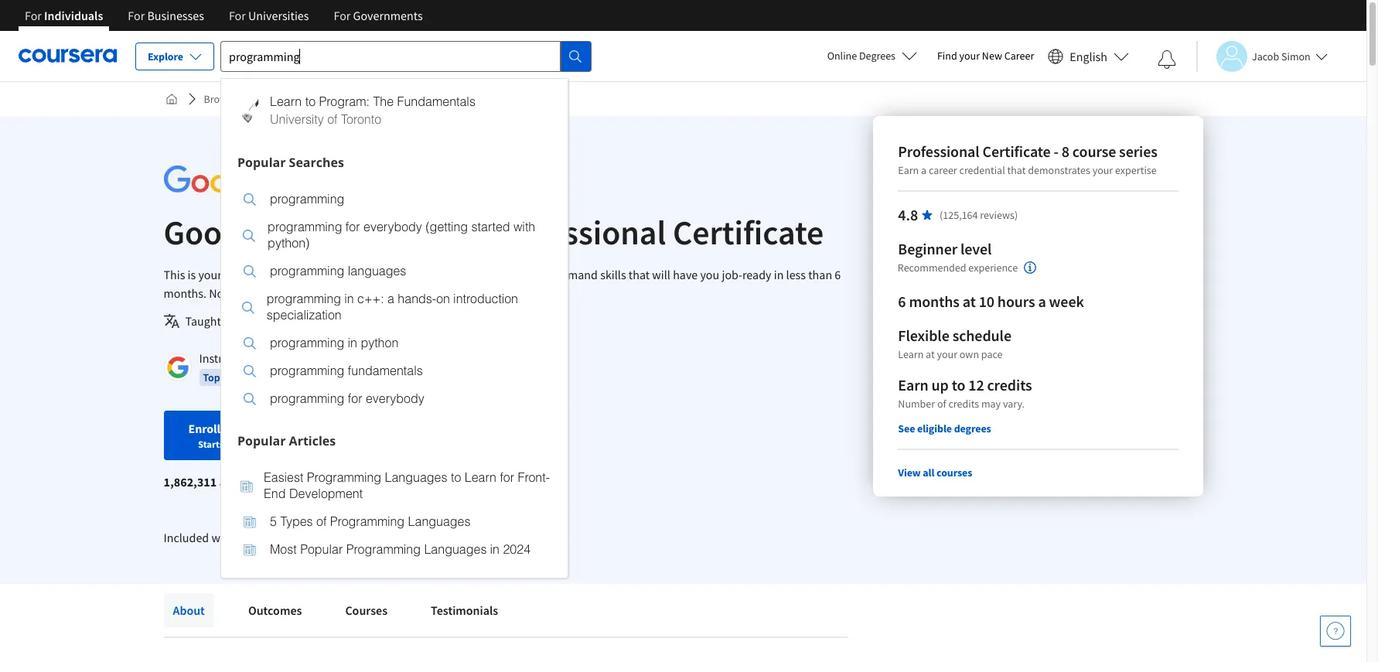 Task type: vqa. For each thing, say whether or not it's contained in the screenshot.
money-
no



Task type: describe. For each thing, give the bounding box(es) containing it.
a inside this is your path to a career in data analytics. in this program, you'll learn in-demand skills that will have you job-ready in less than 6 months. no degree or experience required.
[[264, 267, 270, 282]]

data for data analysis
[[345, 92, 366, 106]]

in up certificates
[[348, 336, 357, 350]]

8
[[1062, 142, 1069, 161]]

your right find
[[960, 49, 980, 63]]

see eligible degrees
[[898, 422, 991, 436]]

everybody for programming for everybody (getting started with python)
[[364, 220, 422, 234]]

most
[[270, 543, 297, 557]]

instructor
[[222, 371, 268, 384]]

jacob simon button
[[1197, 41, 1328, 72]]

to inside 'easiest programming languages to learn for front- end development'
[[451, 471, 461, 485]]

programming for everybody
[[270, 392, 425, 406]]

list box for popular articles
[[221, 454, 568, 577]]

2 vertical spatial popular
[[300, 543, 343, 557]]

banner navigation
[[12, 0, 435, 43]]

6 inside this is your path to a career in data analytics. in this program, you'll learn in-demand skills that will have you job-ready in less than 6 months. no degree or experience required.
[[835, 267, 841, 282]]

programming in c++: a hands-on introduction specialization
[[267, 292, 518, 322]]

video subtitles available
[[287, 313, 410, 329]]

show notifications image
[[1158, 50, 1177, 69]]

learn inside 'easiest programming languages to learn for front- end development'
[[465, 471, 497, 485]]

the
[[373, 95, 394, 109]]

0 vertical spatial google
[[164, 211, 266, 254]]

may
[[981, 397, 1001, 411]]

autocomplete results list box
[[220, 78, 569, 578]]

businesses
[[147, 8, 204, 23]]

credential
[[959, 163, 1005, 177]]

this
[[410, 267, 429, 282]]

programming for programming languages
[[270, 264, 345, 278]]

suggestion image image for programming for everybody (getting started with python)
[[243, 229, 255, 242]]

data
[[320, 267, 343, 282]]

science
[[285, 92, 320, 106]]

data analysis link
[[338, 85, 411, 113]]

programming for programming for everybody (getting started with python)
[[268, 220, 342, 234]]

most popular programming languages in 2024
[[270, 543, 531, 557]]

(125,164
[[940, 208, 978, 222]]

popular articles
[[238, 432, 336, 449]]

6 months at 10 hours a week
[[898, 292, 1084, 311]]

•
[[337, 529, 342, 546]]

eligible
[[917, 422, 952, 436]]

suggestion image image for programming
[[244, 193, 256, 206]]

of inside learn to program: the fundamentals university of toronto
[[327, 113, 338, 126]]

programming fundamentals
[[270, 364, 423, 378]]

find your new career link
[[930, 46, 1042, 66]]

programming for programming fundamentals
[[270, 364, 345, 378]]

for universities
[[229, 8, 309, 23]]

c++:
[[357, 292, 384, 306]]

course
[[1072, 142, 1116, 161]]

programming languages
[[270, 264, 406, 278]]

jacob
[[1252, 49, 1280, 63]]

languages inside 'easiest programming languages to learn for front- end development'
[[385, 471, 448, 485]]

your inside flexible schedule learn at your own pace
[[937, 347, 957, 361]]

in left less
[[774, 267, 784, 282]]

data up data
[[273, 211, 340, 254]]

governments
[[353, 8, 423, 23]]

0 horizontal spatial with
[[212, 530, 234, 545]]

easiest
[[264, 471, 304, 485]]

suggestion image image for programming in python
[[244, 337, 256, 350]]

learn inside learn to program: the fundamentals university of toronto
[[270, 95, 302, 109]]

analysis
[[368, 92, 405, 106]]

with inside programming for everybody (getting started with python)
[[514, 220, 536, 234]]

types
[[280, 515, 313, 529]]

university
[[270, 113, 324, 126]]

0 horizontal spatial certificate
[[673, 211, 824, 254]]

available for financial aid available
[[362, 439, 404, 453]]

10
[[979, 292, 994, 311]]

english inside "button"
[[1070, 48, 1108, 64]]

programming for programming
[[270, 192, 345, 206]]

beginner level
[[898, 239, 992, 258]]

instructor: google career certificates top instructor
[[199, 350, 392, 384]]

learn
[[512, 267, 539, 282]]

week
[[1049, 292, 1084, 311]]

that inside this is your path to a career in data analytics. in this program, you'll learn in-demand skills that will have you job-ready in less than 6 months. no degree or experience required.
[[629, 267, 650, 282]]

popular for popular articles
[[238, 432, 286, 449]]

universities
[[248, 8, 309, 23]]

for for programming for everybody
[[348, 392, 362, 406]]

programming for programming in python
[[270, 336, 345, 350]]

ready
[[743, 267, 772, 282]]

that inside professional certificate - 8 course series earn a career credential that demonstrates your expertise
[[1007, 163, 1026, 177]]

outcomes link
[[239, 593, 311, 627]]

degrees
[[859, 49, 896, 63]]

your inside this is your path to a career in data analytics. in this program, you'll learn in-demand skills that will have you job-ready in less than 6 months. no degree or experience required.
[[198, 267, 222, 282]]

2 earn from the top
[[898, 375, 928, 395]]

data for data science
[[262, 92, 283, 106]]

view all courses
[[898, 466, 972, 480]]

a inside programming in c++: a hands-on introduction specialization
[[388, 292, 394, 306]]

courses link
[[336, 593, 397, 627]]

a inside professional certificate - 8 course series earn a career credential that demonstrates your expertise
[[921, 163, 926, 177]]

google career certificates image
[[166, 356, 189, 379]]

jacob simon
[[1252, 49, 1311, 63]]

new
[[982, 49, 1003, 63]]

end
[[264, 487, 286, 501]]

certificate inside professional certificate - 8 course series earn a career credential that demonstrates your expertise
[[982, 142, 1051, 161]]

degree
[[226, 285, 262, 301]]

fundamentals
[[397, 95, 476, 109]]

programming for programming in c++: a hands-on introduction specialization
[[267, 292, 341, 306]]

you'll
[[481, 267, 510, 282]]

2 vertical spatial programming
[[346, 543, 421, 557]]

2024
[[503, 543, 531, 557]]

outcomes
[[248, 603, 302, 618]]

for for programming for everybody (getting started with python)
[[346, 220, 360, 234]]

suggestion image image for programming in c++: a hands-on introduction specialization
[[242, 301, 254, 314]]

all
[[923, 466, 934, 480]]

in right taught
[[224, 313, 233, 329]]

career inside this is your path to a career in data analytics. in this program, you'll learn in-demand skills that will have you job-ready in less than 6 months. no degree or experience required.
[[272, 267, 305, 282]]

google career certificates link
[[258, 350, 392, 366]]

find your new career
[[938, 49, 1034, 63]]

help center image
[[1327, 622, 1345, 641]]

less
[[786, 267, 806, 282]]

professional certificate - 8 course series earn a career credential that demonstrates your expertise
[[898, 142, 1157, 177]]

for inside 'easiest programming languages to learn for front- end development'
[[500, 471, 514, 485]]

popular for popular searches
[[238, 154, 286, 171]]

you
[[700, 267, 720, 282]]

beginner
[[898, 239, 957, 258]]

number of credits may vary.
[[898, 397, 1025, 411]]

data science
[[262, 92, 320, 106]]

google data analytics professional certificate
[[164, 211, 824, 254]]

16
[[244, 438, 255, 450]]

suggestion image image for programming for everybody
[[244, 393, 256, 405]]

programming in python
[[270, 336, 399, 350]]

video subtitles available button
[[287, 312, 410, 330]]

demonstrates
[[1028, 163, 1090, 177]]

explore button
[[135, 43, 214, 70]]



Task type: locate. For each thing, give the bounding box(es) containing it.
experience inside this is your path to a career in data analytics. in this program, you'll learn in-demand skills that will have you job-ready in less than 6 months. no degree or experience required.
[[278, 285, 334, 301]]

4 for from the left
[[334, 8, 351, 23]]

financial aid available
[[302, 439, 404, 453]]

professional up credential
[[898, 142, 979, 161]]

no
[[209, 285, 224, 301]]

programming up python)
[[268, 220, 342, 234]]

to
[[305, 95, 316, 109], [250, 267, 261, 282], [952, 375, 965, 395], [451, 471, 461, 485]]

1 vertical spatial experience
[[278, 285, 334, 301]]

1 vertical spatial programming
[[330, 515, 405, 529]]

learn down 5 types of programming languages
[[348, 530, 377, 545]]

certificate up ready
[[673, 211, 824, 254]]

expertise
[[1115, 163, 1157, 177]]

for businesses
[[128, 8, 204, 23]]

1 list box from the top
[[221, 176, 568, 427]]

1 for from the left
[[25, 8, 42, 23]]

for for governments
[[334, 8, 351, 23]]

learn down "flexible"
[[898, 347, 923, 361]]

number
[[898, 397, 935, 411]]

6 right than
[[835, 267, 841, 282]]

for governments
[[334, 8, 423, 23]]

0 vertical spatial career
[[929, 163, 957, 177]]

0 vertical spatial everybody
[[364, 220, 422, 234]]

suggestion image image down degree
[[242, 301, 254, 314]]

google up path
[[164, 211, 266, 254]]

program,
[[431, 267, 479, 282]]

0 horizontal spatial english
[[236, 313, 274, 329]]

suggestion image image right browse
[[238, 99, 262, 124]]

0 vertical spatial professional
[[898, 142, 979, 161]]

months
[[909, 292, 959, 311]]

career down programming in python at the left bottom of the page
[[297, 350, 331, 366]]

career inside instructor: google career certificates top instructor
[[297, 350, 331, 366]]

1 vertical spatial career
[[297, 350, 331, 366]]

for left businesses
[[128, 8, 145, 23]]

credits
[[987, 375, 1032, 395], [948, 397, 979, 411]]

list box for popular searches
[[221, 176, 568, 427]]

learn left front-
[[465, 471, 497, 485]]

1 horizontal spatial of
[[327, 113, 338, 126]]

1,862,311
[[164, 474, 217, 490]]

about link
[[164, 593, 214, 627]]

1 vertical spatial that
[[629, 267, 650, 282]]

programming up • learn more
[[330, 515, 405, 529]]

career left credential
[[929, 163, 957, 177]]

suggestion image image right top
[[244, 365, 256, 377]]

available up python
[[364, 313, 410, 329]]

certificate up credential
[[982, 142, 1051, 161]]

coursera image
[[19, 44, 117, 68]]

a left credential
[[921, 163, 926, 177]]

fundamentals
[[348, 364, 423, 378]]

0 horizontal spatial career
[[272, 267, 305, 282]]

0 vertical spatial at
[[962, 292, 976, 311]]

of
[[327, 113, 338, 126], [937, 397, 946, 411], [316, 515, 327, 529]]

1 horizontal spatial 6
[[898, 292, 906, 311]]

suggestion image image for most popular programming languages in 2024
[[244, 544, 256, 556]]

instructor:
[[199, 350, 253, 366]]

1 vertical spatial google
[[258, 350, 295, 366]]

suggestion image image for programming languages
[[244, 265, 256, 278]]

easiest programming languages to learn for front- end development
[[264, 471, 550, 501]]

everybody inside programming for everybody (getting started with python)
[[364, 220, 422, 234]]

demand
[[555, 267, 598, 282]]

home image
[[165, 93, 178, 105]]

(getting
[[426, 220, 468, 234]]

career up "or"
[[272, 267, 305, 282]]

programming inside 'easiest programming languages to learn for front- end development'
[[307, 471, 381, 485]]

career inside professional certificate - 8 course series earn a career credential that demonstrates your expertise
[[929, 163, 957, 177]]

1 vertical spatial everybody
[[366, 392, 425, 406]]

0 horizontal spatial career
[[297, 350, 331, 366]]

to inside this is your path to a career in data analytics. in this program, you'll learn in-demand skills that will have you job-ready in less than 6 months. no degree or experience required.
[[250, 267, 261, 282]]

credits up vary.
[[987, 375, 1032, 395]]

0 horizontal spatial of
[[316, 515, 327, 529]]

list box containing programming
[[221, 176, 568, 427]]

6
[[835, 267, 841, 282], [898, 292, 906, 311]]

with right included
[[212, 530, 234, 545]]

for inside programming for everybody (getting started with python)
[[346, 220, 360, 234]]

available for video subtitles available
[[364, 313, 410, 329]]

browse link
[[198, 85, 244, 113]]

available inside button
[[364, 313, 410, 329]]

1 horizontal spatial career
[[929, 163, 957, 177]]

1 horizontal spatial english
[[1070, 48, 1108, 64]]

your left own
[[937, 347, 957, 361]]

experience down level
[[969, 261, 1018, 275]]

career
[[929, 163, 957, 177], [272, 267, 305, 282]]

simon
[[1282, 49, 1311, 63]]

for up nov
[[223, 421, 239, 436]]

that left will
[[629, 267, 650, 282]]

certificates
[[334, 350, 392, 366]]

for for enroll for free starts nov 16
[[223, 421, 239, 436]]

0 vertical spatial popular
[[238, 154, 286, 171]]

a up "or"
[[264, 267, 270, 282]]

courses
[[345, 603, 388, 618]]

0 horizontal spatial that
[[629, 267, 650, 282]]

suggestion image image for easiest programming languages to learn for front- end development
[[241, 480, 253, 492]]

programming down python)
[[270, 264, 345, 278]]

for left individuals
[[25, 8, 42, 23]]

included with
[[164, 530, 237, 545]]

earn inside professional certificate - 8 course series earn a career credential that demonstrates your expertise
[[898, 163, 919, 177]]

suggestion image image down popular searches
[[244, 193, 256, 206]]

in inside programming in c++: a hands-on introduction specialization
[[345, 292, 354, 306]]

0 vertical spatial career
[[1005, 49, 1034, 63]]

12
[[968, 375, 984, 395]]

1 horizontal spatial career
[[1005, 49, 1034, 63]]

suggestion image image up instructor:
[[244, 337, 256, 350]]

0 vertical spatial of
[[327, 113, 338, 126]]

individuals
[[44, 8, 103, 23]]

for left governments
[[334, 8, 351, 23]]

1 horizontal spatial experience
[[969, 261, 1018, 275]]

suggestion image image left most
[[244, 544, 256, 556]]

programming down programming in python at the left bottom of the page
[[270, 364, 345, 378]]

2 list box from the top
[[221, 454, 568, 577]]

earn up number
[[898, 375, 928, 395]]

programming up "development"
[[307, 471, 381, 485]]

suggestion image image
[[238, 99, 262, 124], [244, 193, 256, 206], [243, 229, 255, 242], [244, 265, 256, 278], [242, 301, 254, 314], [244, 337, 256, 350], [244, 365, 256, 377], [244, 393, 256, 405], [241, 480, 253, 492], [244, 516, 256, 528], [244, 544, 256, 556]]

this
[[164, 267, 185, 282]]

programming for programming for everybody
[[270, 392, 345, 406]]

1 vertical spatial at
[[926, 347, 935, 361]]

experience up specialization at the top of page
[[278, 285, 334, 301]]

suggestion image image left python)
[[243, 229, 255, 242]]

online degrees button
[[815, 39, 930, 73]]

None search field
[[220, 41, 592, 578]]

job-
[[722, 267, 743, 282]]

subtitles
[[318, 313, 362, 329]]

in
[[397, 267, 407, 282]]

0 horizontal spatial at
[[926, 347, 935, 361]]

at
[[962, 292, 976, 311], [926, 347, 935, 361]]

up
[[931, 375, 949, 395]]

0 vertical spatial credits
[[987, 375, 1032, 395]]

0 vertical spatial that
[[1007, 163, 1026, 177]]

taught
[[185, 313, 221, 329]]

1 horizontal spatial at
[[962, 292, 976, 311]]

for up programming languages
[[346, 220, 360, 234]]

learn up university
[[270, 95, 302, 109]]

1 vertical spatial english
[[236, 313, 274, 329]]

0 vertical spatial experience
[[969, 261, 1018, 275]]

for left front-
[[500, 471, 514, 485]]

about
[[173, 603, 205, 618]]

google inside instructor: google career certificates top instructor
[[258, 350, 295, 366]]

data science link
[[256, 85, 326, 113]]

analytics
[[347, 211, 479, 254]]

suggestion image image for 5 types of programming languages
[[244, 516, 256, 528]]

this is your path to a career in data analytics. in this program, you'll learn in-demand skills that will have you job-ready in less than 6 months. no degree or experience required.
[[164, 267, 841, 301]]

none search field containing popular searches
[[220, 41, 592, 578]]

1 horizontal spatial professional
[[898, 142, 979, 161]]

in left data
[[307, 267, 317, 282]]

testimonials link
[[422, 593, 508, 627]]

for
[[346, 220, 360, 234], [348, 392, 362, 406], [223, 421, 239, 436], [500, 471, 514, 485]]

0 horizontal spatial experience
[[278, 285, 334, 301]]

1 horizontal spatial that
[[1007, 163, 1026, 177]]

popular searches
[[238, 154, 344, 171]]

to inside learn to program: the fundamentals university of toronto
[[305, 95, 316, 109]]

for for individuals
[[25, 8, 42, 23]]

learn inside flexible schedule learn at your own pace
[[898, 347, 923, 361]]

programming up specialization at the top of page
[[267, 292, 341, 306]]

1 vertical spatial with
[[212, 530, 234, 545]]

1 horizontal spatial certificate
[[982, 142, 1051, 161]]

starts
[[198, 438, 224, 450]]

programming down searches
[[270, 192, 345, 206]]

1 vertical spatial professional
[[486, 211, 666, 254]]

0 vertical spatial programming
[[307, 471, 381, 485]]

everybody up languages
[[364, 220, 422, 234]]

0 vertical spatial earn
[[898, 163, 919, 177]]

courses
[[936, 466, 972, 480]]

professional up the demand
[[486, 211, 666, 254]]

languages left '2024'
[[424, 543, 487, 557]]

vary.
[[1003, 397, 1025, 411]]

programming inside programming for everybody (getting started with python)
[[268, 220, 342, 234]]

0 vertical spatial with
[[514, 220, 536, 234]]

toronto
[[341, 113, 381, 126]]

online degrees
[[827, 49, 896, 63]]

list box containing easiest programming languages to learn for front- end development
[[221, 454, 568, 577]]

1 vertical spatial available
[[362, 439, 404, 453]]

suggestion image image down instructor
[[244, 393, 256, 405]]

2 for from the left
[[128, 8, 145, 23]]

1 vertical spatial of
[[937, 397, 946, 411]]

google image
[[164, 166, 270, 200]]

a left week
[[1038, 292, 1046, 311]]

3 for from the left
[[229, 8, 246, 23]]

6 left months at the top of page
[[898, 292, 906, 311]]

coursera plus image
[[237, 534, 331, 543]]

0 vertical spatial available
[[364, 313, 410, 329]]

development
[[289, 487, 363, 501]]

suggestion image image left 5
[[244, 516, 256, 528]]

learn inside • learn more
[[348, 530, 377, 545]]

of right types
[[316, 515, 327, 529]]

explore
[[148, 50, 183, 63]]

suggestion image image left end
[[241, 480, 253, 492]]

introduction
[[454, 292, 518, 306]]

programming down instructor: google career certificates top instructor
[[270, 392, 345, 406]]

suggestion image image for programming fundamentals
[[244, 365, 256, 377]]

professional inside professional certificate - 8 course series earn a career credential that demonstrates your expertise
[[898, 142, 979, 161]]

credits down earn up to 12 credits
[[948, 397, 979, 411]]

0 horizontal spatial 6
[[835, 267, 841, 282]]

a right c++:
[[388, 292, 394, 306]]

have
[[673, 267, 698, 282]]

learn more link
[[348, 528, 407, 547]]

see eligible degrees button
[[898, 421, 991, 436]]

will
[[652, 267, 671, 282]]

information about difficulty level pre-requisites. image
[[1024, 261, 1037, 274]]

2 vertical spatial of
[[316, 515, 327, 529]]

2 vertical spatial languages
[[424, 543, 487, 557]]

2 horizontal spatial of
[[937, 397, 946, 411]]

your down 'course'
[[1092, 163, 1113, 177]]

python)
[[268, 236, 310, 250]]

1 earn from the top
[[898, 163, 919, 177]]

1 vertical spatial list box
[[221, 454, 568, 577]]

programming down video
[[270, 336, 345, 350]]

required.
[[337, 285, 384, 301]]

included
[[164, 530, 209, 545]]

data left science
[[262, 92, 283, 106]]

find
[[938, 49, 957, 63]]

your right the is
[[198, 267, 222, 282]]

with right started
[[514, 220, 536, 234]]

everybody for programming for everybody
[[366, 392, 425, 406]]

list box
[[221, 176, 568, 427], [221, 454, 568, 577]]

What do you want to learn? text field
[[220, 41, 561, 72]]

0 vertical spatial 6
[[835, 267, 841, 282]]

than
[[809, 267, 832, 282]]

enrolled
[[260, 474, 303, 490]]

1 horizontal spatial with
[[514, 220, 536, 234]]

view all courses link
[[898, 466, 972, 480]]

for for businesses
[[128, 8, 145, 23]]

programming down 5 types of programming languages
[[346, 543, 421, 557]]

available right aid
[[362, 439, 404, 453]]

specialization
[[267, 308, 342, 322]]

1 vertical spatial career
[[272, 267, 305, 282]]

1 horizontal spatial credits
[[987, 375, 1032, 395]]

a
[[921, 163, 926, 177], [264, 267, 270, 282], [1038, 292, 1046, 311], [388, 292, 394, 306]]

at inside flexible schedule learn at your own pace
[[926, 347, 935, 361]]

for inside enroll for free starts nov 16
[[223, 421, 239, 436]]

articles
[[289, 432, 336, 449]]

skills
[[600, 267, 626, 282]]

of down up
[[937, 397, 946, 411]]

path
[[224, 267, 248, 282]]

at down "flexible"
[[926, 347, 935, 361]]

1 vertical spatial 6
[[898, 292, 906, 311]]

on
[[436, 292, 450, 306]]

earn up 4.8
[[898, 163, 919, 177]]

1 vertical spatial certificate
[[673, 211, 824, 254]]

data up toronto
[[345, 92, 366, 106]]

your inside professional certificate - 8 course series earn a career credential that demonstrates your expertise
[[1092, 163, 1113, 177]]

1 vertical spatial popular
[[238, 432, 286, 449]]

analytics.
[[345, 267, 395, 282]]

online
[[827, 49, 857, 63]]

of down the program:
[[327, 113, 338, 126]]

top
[[203, 371, 220, 384]]

0 vertical spatial languages
[[385, 471, 448, 485]]

view
[[898, 466, 921, 480]]

0 horizontal spatial credits
[[948, 397, 979, 411]]

0 vertical spatial certificate
[[982, 142, 1051, 161]]

everybody down fundamentals
[[366, 392, 425, 406]]

in left c++:
[[345, 292, 354, 306]]

see
[[898, 422, 915, 436]]

languages up 5 types of programming languages
[[385, 471, 448, 485]]

data analysis
[[345, 92, 405, 106]]

0 vertical spatial list box
[[221, 176, 568, 427]]

google up instructor
[[258, 350, 295, 366]]

professional
[[898, 142, 979, 161], [486, 211, 666, 254]]

languages up most popular programming languages in 2024
[[408, 515, 471, 529]]

that right credential
[[1007, 163, 1026, 177]]

own
[[959, 347, 979, 361]]

at left '10' on the top right
[[962, 292, 976, 311]]

enroll for free starts nov 16
[[188, 421, 265, 450]]

series
[[1119, 142, 1157, 161]]

started
[[472, 220, 510, 234]]

for for universities
[[229, 8, 246, 23]]

data
[[262, 92, 283, 106], [345, 92, 366, 106], [273, 211, 340, 254]]

for
[[25, 8, 42, 23], [128, 8, 145, 23], [229, 8, 246, 23], [334, 8, 351, 23]]

for down programming fundamentals
[[348, 392, 362, 406]]

1 vertical spatial languages
[[408, 515, 471, 529]]

for individuals
[[25, 8, 103, 23]]

programming inside programming in c++: a hands-on introduction specialization
[[267, 292, 341, 306]]

in left '2024'
[[490, 543, 500, 557]]

1 vertical spatial credits
[[948, 397, 979, 411]]

programming for everybody (getting started with python)
[[268, 220, 536, 250]]

career right new
[[1005, 49, 1034, 63]]

0 vertical spatial english
[[1070, 48, 1108, 64]]

1 vertical spatial earn
[[898, 375, 928, 395]]

0 horizontal spatial professional
[[486, 211, 666, 254]]

for left universities
[[229, 8, 246, 23]]

front-
[[518, 471, 550, 485]]

suggestion image image up degree
[[244, 265, 256, 278]]



